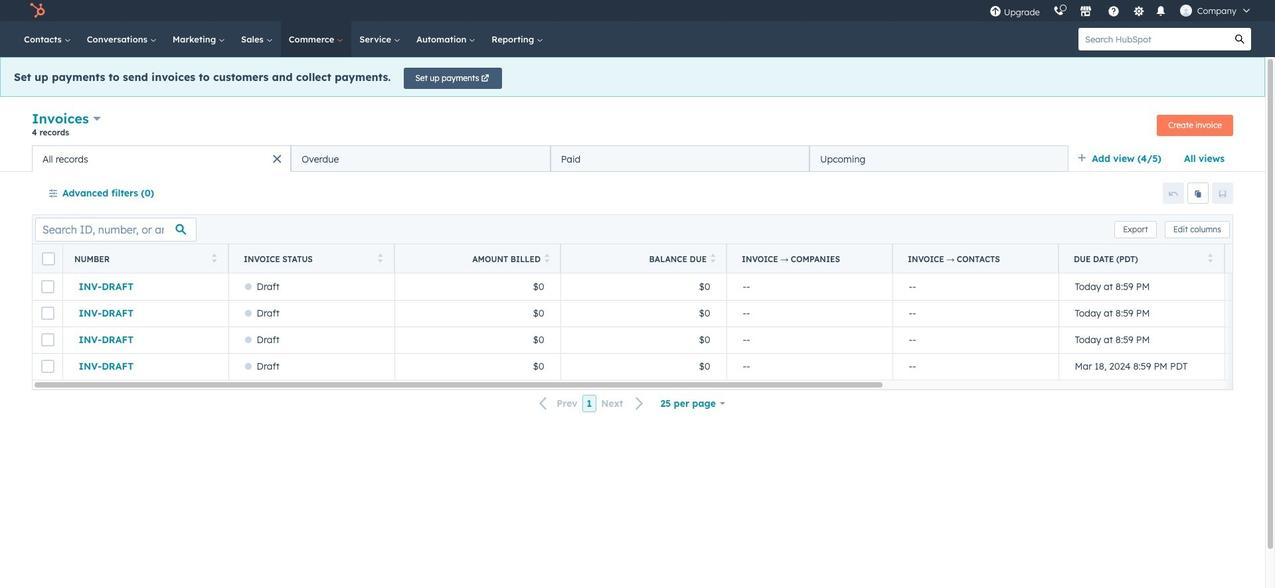 Task type: describe. For each thing, give the bounding box(es) containing it.
1 column header from the left
[[727, 244, 894, 274]]

press to sort. image for first press to sort. element from the left
[[212, 253, 217, 263]]

pagination navigation
[[532, 395, 652, 413]]

press to sort. image for first press to sort. element from the right
[[1208, 253, 1213, 263]]

2 press to sort. element from the left
[[378, 253, 383, 265]]

jacob simon image
[[1180, 5, 1192, 17]]

Search ID, number, or amount billed search field
[[35, 218, 197, 241]]

5 press to sort. element from the left
[[1208, 253, 1213, 265]]

1 press to sort. image from the left
[[378, 253, 383, 263]]

2 press to sort. image from the left
[[545, 253, 550, 263]]

Search HubSpot search field
[[1079, 28, 1229, 50]]

3 press to sort. element from the left
[[545, 253, 550, 265]]



Task type: locate. For each thing, give the bounding box(es) containing it.
0 horizontal spatial press to sort. image
[[212, 253, 217, 263]]

press to sort. image
[[378, 253, 383, 263], [545, 253, 550, 263], [711, 253, 716, 263]]

press to sort. element
[[212, 253, 217, 265], [378, 253, 383, 265], [545, 253, 550, 265], [711, 253, 716, 265], [1208, 253, 1213, 265]]

1 press to sort. element from the left
[[212, 253, 217, 265]]

2 column header from the left
[[893, 244, 1060, 274]]

1 horizontal spatial press to sort. image
[[1208, 253, 1213, 263]]

menu
[[983, 0, 1260, 21]]

2 horizontal spatial press to sort. image
[[711, 253, 716, 263]]

0 horizontal spatial press to sort. image
[[378, 253, 383, 263]]

4 press to sort. element from the left
[[711, 253, 716, 265]]

press to sort. image
[[212, 253, 217, 263], [1208, 253, 1213, 263]]

1 press to sort. image from the left
[[212, 253, 217, 263]]

marketplaces image
[[1080, 6, 1092, 18]]

3 press to sort. image from the left
[[711, 253, 716, 263]]

2 press to sort. image from the left
[[1208, 253, 1213, 263]]

column header
[[727, 244, 894, 274], [893, 244, 1060, 274]]

banner
[[32, 109, 1234, 145]]

1 horizontal spatial press to sort. image
[[545, 253, 550, 263]]



Task type: vqa. For each thing, say whether or not it's contained in the screenshot.
These preferences will only be applied to you.
no



